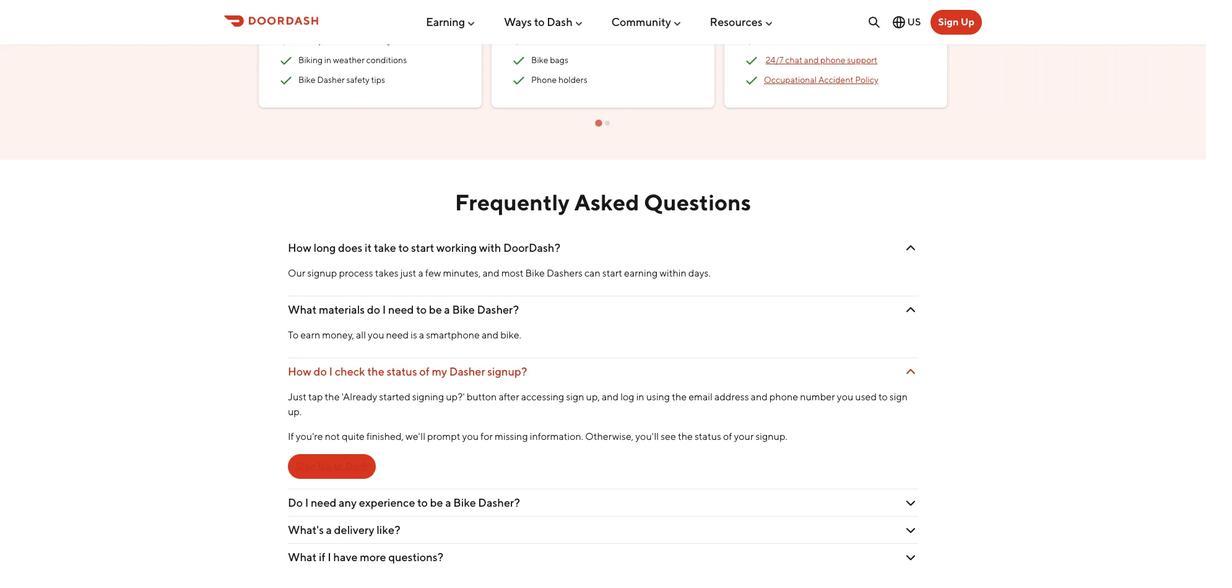 Task type: vqa. For each thing, say whether or not it's contained in the screenshot.
Ways To Dash link
yes



Task type: locate. For each thing, give the bounding box(es) containing it.
status
[[387, 365, 417, 378], [695, 431, 721, 443]]

phone holders
[[531, 75, 587, 85]]

1 horizontal spatial in
[[636, 391, 644, 403]]

sign inside the 'sign up to dash' link
[[295, 461, 316, 472]]

need left any
[[311, 497, 336, 510]]

up?'
[[446, 391, 465, 403]]

otherwise,
[[585, 431, 634, 443]]

1 horizontal spatial phone
[[820, 55, 846, 65]]

1 vertical spatial chevron down image
[[903, 523, 918, 538]]

resources link
[[710, 10, 774, 33]]

what
[[288, 303, 317, 316], [288, 551, 317, 564]]

2 how from the top
[[288, 365, 311, 378]]

0 vertical spatial how
[[288, 241, 311, 254]]

sign
[[938, 16, 959, 28], [295, 461, 316, 472]]

1 vertical spatial phone
[[769, 391, 798, 403]]

the inside like the below, and more!
[[670, 0, 683, 8]]

process
[[339, 267, 373, 279]]

1 horizontal spatial start
[[602, 267, 622, 279]]

not
[[325, 431, 340, 443]]

check
[[335, 365, 365, 378]]

tips
[[446, 0, 460, 8], [371, 75, 385, 85]]

1 vertical spatial with
[[479, 241, 501, 254]]

3 chevron down image from the top
[[903, 550, 918, 565]]

sign for sign up to dash
[[295, 461, 316, 472]]

earning
[[426, 15, 465, 28]]

dashing
[[361, 35, 391, 45]]

0 horizontal spatial status
[[387, 365, 417, 378]]

phone inside know before you go region
[[820, 55, 846, 65]]

a right experience
[[445, 497, 451, 510]]

0 horizontal spatial in
[[324, 55, 331, 65]]

days.
[[688, 267, 711, 279]]

0 vertical spatial sign
[[938, 16, 959, 28]]

1 vertical spatial of
[[723, 431, 732, 443]]

sign inside sign up button
[[938, 16, 959, 28]]

dash down quite
[[345, 461, 369, 472]]

0 vertical spatial up
[[961, 16, 975, 28]]

24/7
[[766, 55, 784, 65]]

dasher
[[317, 75, 345, 85], [449, 365, 485, 378]]

safedash
[[766, 35, 802, 45]]

0 horizontal spatial of
[[419, 365, 430, 378]]

sign left up,
[[566, 391, 584, 403]]

0 vertical spatial dasher
[[317, 75, 345, 85]]

and right up,
[[602, 391, 619, 403]]

2 horizontal spatial you
[[837, 391, 853, 403]]

how left long on the left of page
[[288, 241, 311, 254]]

and right chat
[[804, 55, 819, 65]]

in right log
[[636, 391, 644, 403]]

2 chevron down image from the top
[[903, 523, 918, 538]]

signup.
[[756, 431, 787, 443]]

how up "just"
[[288, 365, 311, 378]]

1 vertical spatial dash
[[345, 461, 369, 472]]

bags
[[550, 55, 568, 65]]

and left bike. on the left bottom
[[482, 329, 499, 341]]

dasher right my
[[449, 365, 485, 378]]

tips right safety
[[371, 75, 385, 85]]

0 horizontal spatial sign
[[295, 461, 316, 472]]

up right us
[[961, 16, 975, 28]]

do up tap
[[314, 365, 327, 378]]

within
[[660, 267, 686, 279]]

the right check
[[367, 365, 384, 378]]

0 horizontal spatial dasher
[[317, 75, 345, 85]]

0 vertical spatial chevron down image
[[903, 241, 918, 255]]

of left my
[[419, 365, 430, 378]]

a up the smartphone
[[444, 303, 450, 316]]

0 vertical spatial need
[[388, 303, 414, 316]]

2 vertical spatial chevron down image
[[903, 550, 918, 565]]

after
[[499, 391, 519, 403]]

1 vertical spatial up
[[318, 461, 332, 472]]

to right experience
[[417, 497, 428, 510]]

below,
[[511, 12, 536, 21]]

1 what from the top
[[288, 303, 317, 316]]

0 vertical spatial you
[[368, 329, 384, 341]]

0 horizontal spatial you
[[368, 329, 384, 341]]

how do i check the status of my dasher signup?
[[288, 365, 527, 378]]

start right can
[[602, 267, 622, 279]]

what left the if
[[288, 551, 317, 564]]

1 chevron down image from the top
[[903, 302, 918, 317]]

0 vertical spatial chevron down image
[[903, 302, 918, 317]]

a right is
[[419, 329, 424, 341]]

check mark image
[[511, 33, 526, 48], [744, 33, 759, 48], [977, 33, 992, 48], [279, 53, 293, 68], [744, 53, 759, 68]]

1 horizontal spatial tips
[[446, 0, 460, 8]]

dasher inside know before you go region
[[317, 75, 345, 85]]

bike
[[531, 55, 548, 65], [298, 75, 315, 85], [525, 267, 545, 279], [452, 303, 475, 316], [453, 497, 476, 510]]

what's
[[288, 524, 324, 537]]

1 vertical spatial in
[[636, 391, 644, 403]]

0 vertical spatial be
[[429, 303, 442, 316]]

minutes,
[[443, 267, 481, 279]]

i
[[383, 303, 386, 316], [329, 365, 333, 378], [305, 497, 309, 510], [328, 551, 331, 564]]

need left is
[[386, 329, 409, 341]]

ways to dash
[[504, 15, 573, 28]]

in inside know before you go region
[[324, 55, 331, 65]]

with left bike
[[324, 35, 341, 45]]

1 vertical spatial chevron down image
[[903, 364, 918, 379]]

i right the if
[[328, 551, 331, 564]]

dash up the helmets
[[547, 15, 573, 28]]

0 vertical spatial do
[[367, 303, 380, 316]]

chevron down image for how do i check the status of my dasher signup?
[[903, 364, 918, 379]]

signup
[[307, 267, 337, 279]]

0 horizontal spatial up
[[318, 461, 332, 472]]

0 vertical spatial of
[[419, 365, 430, 378]]

1 vertical spatial be
[[430, 497, 443, 510]]

be right experience
[[430, 497, 443, 510]]

asked
[[574, 189, 639, 215]]

how for how do i check the status of my dasher signup?
[[288, 365, 311, 378]]

occupational accident policy
[[764, 75, 878, 85]]

sign right us
[[938, 16, 959, 28]]

the right like at the top right of the page
[[670, 0, 683, 8]]

0 vertical spatial dasher?
[[477, 303, 519, 316]]

1 vertical spatial what
[[288, 551, 317, 564]]

phone left number
[[769, 391, 798, 403]]

take
[[374, 241, 396, 254]]

chevron down image for questions?
[[903, 550, 918, 565]]

bike bags
[[531, 55, 570, 65]]

to right used
[[879, 391, 888, 403]]

chevron down image for to
[[903, 241, 918, 255]]

0 horizontal spatial with
[[324, 35, 341, 45]]

you left used
[[837, 391, 853, 403]]

chevron down image for what materials do i need to be a bike dasher?
[[903, 302, 918, 317]]

2 chevron down image from the top
[[903, 364, 918, 379]]

what's a delivery like?
[[288, 524, 400, 537]]

0 vertical spatial status
[[387, 365, 417, 378]]

ways
[[504, 15, 532, 28]]

used
[[855, 391, 877, 403]]

you right all
[[368, 329, 384, 341]]

chevron down image for do i need any experience to be a bike dasher?
[[903, 496, 918, 511]]

sign up to dash link
[[288, 454, 376, 479]]

what up earn
[[288, 303, 317, 316]]

does
[[338, 241, 362, 254]]

sign right used
[[890, 391, 908, 403]]

in right biking
[[324, 55, 331, 65]]

up for sign up to dash
[[318, 461, 332, 472]]

materials
[[319, 303, 365, 316]]

to left learn
[[279, 12, 287, 21]]

globe line image
[[891, 15, 906, 30]]

status left your
[[695, 431, 721, 443]]

takes
[[375, 267, 398, 279]]

in inside the just tap the 'already started signing up?' button after accessing sign up, and log in using the email address and phone number you used to sign up.
[[636, 391, 644, 403]]

3 chevron down image from the top
[[903, 496, 918, 511]]

the right see
[[678, 431, 693, 443]]

with up our signup process takes just a few minutes, and most bike dashers can start earning within days.
[[479, 241, 501, 254]]

few
[[425, 267, 441, 279]]

you left for
[[462, 431, 479, 443]]

0 vertical spatial dash
[[547, 15, 573, 28]]

biking in weather conditions
[[298, 55, 407, 65]]

0 horizontal spatial tips
[[371, 75, 385, 85]]

sign up to dash
[[295, 461, 369, 472]]

1 horizontal spatial dasher
[[449, 365, 485, 378]]

be up the smartphone
[[429, 303, 442, 316]]

quite
[[342, 431, 365, 443]]

just
[[400, 267, 416, 279]]

bike.
[[500, 329, 521, 341]]

to inside tips to learn about:
[[279, 12, 287, 21]]

0 vertical spatial what
[[288, 303, 317, 316]]

be for need
[[429, 303, 442, 316]]

1 horizontal spatial up
[[961, 16, 975, 28]]

1 vertical spatial dasher?
[[478, 497, 520, 510]]

chevron down image
[[903, 302, 918, 317], [903, 364, 918, 379], [903, 496, 918, 511]]

0 horizontal spatial do
[[314, 365, 327, 378]]

ways to dash link
[[504, 10, 584, 33]]

it
[[365, 241, 372, 254]]

1 how from the top
[[288, 241, 311, 254]]

2 vertical spatial chevron down image
[[903, 496, 918, 511]]

0 horizontal spatial sign
[[566, 391, 584, 403]]

safety
[[346, 75, 370, 85]]

up
[[961, 16, 975, 28], [318, 461, 332, 472]]

0 horizontal spatial dash
[[345, 461, 369, 472]]

0 vertical spatial phone
[[820, 55, 846, 65]]

phone
[[820, 55, 846, 65], [769, 391, 798, 403]]

dasher down weather
[[317, 75, 345, 85]]

tips up earning link
[[446, 0, 460, 8]]

1 horizontal spatial status
[[695, 431, 721, 443]]

0 horizontal spatial start
[[411, 241, 434, 254]]

1 vertical spatial sign
[[295, 461, 316, 472]]

experience
[[359, 497, 415, 510]]

1 chevron down image from the top
[[903, 241, 918, 255]]

have
[[333, 551, 358, 564]]

be
[[429, 303, 442, 316], [430, 497, 443, 510]]

24/7 chat and phone support link
[[766, 55, 877, 65]]

up down not
[[318, 461, 332, 472]]

1 horizontal spatial you
[[462, 431, 479, 443]]

the
[[670, 0, 683, 8], [367, 365, 384, 378], [325, 391, 340, 403], [672, 391, 687, 403], [678, 431, 693, 443]]

2 what from the top
[[288, 551, 317, 564]]

of
[[419, 365, 430, 378], [723, 431, 732, 443]]

and right address
[[751, 391, 768, 403]]

i up to earn money, all you need is a smartphone and bike.
[[383, 303, 386, 316]]

chevron down image
[[903, 241, 918, 255], [903, 523, 918, 538], [903, 550, 918, 565]]

of left your
[[723, 431, 732, 443]]

what for what materials do i need to be a bike dasher?
[[288, 303, 317, 316]]

up inside button
[[961, 16, 975, 28]]

do right materials on the left of page
[[367, 303, 380, 316]]

earning link
[[426, 10, 476, 33]]

check mark image
[[279, 33, 293, 48], [511, 53, 526, 68], [977, 53, 992, 68], [279, 73, 293, 88], [511, 73, 526, 88], [744, 73, 759, 88], [977, 73, 992, 88]]

sign down you're on the left of the page
[[295, 461, 316, 472]]

1 vertical spatial you
[[837, 391, 853, 403]]

dasher? for do i need any experience to be a bike dasher?
[[478, 497, 520, 510]]

how for how long does it take to start working with doordash?
[[288, 241, 311, 254]]

0 horizontal spatial phone
[[769, 391, 798, 403]]

1 horizontal spatial sign
[[938, 16, 959, 28]]

phone up accident
[[820, 55, 846, 65]]

just
[[288, 391, 306, 403]]

conditions
[[366, 55, 407, 65]]

accident
[[818, 75, 854, 85]]

and left more!
[[538, 12, 553, 21]]

support
[[847, 55, 877, 65]]

dasher? for what materials do i need to be a bike dasher?
[[477, 303, 519, 316]]

need up to earn money, all you need is a smartphone and bike.
[[388, 303, 414, 316]]

0 vertical spatial tips
[[446, 0, 460, 8]]

0 vertical spatial with
[[324, 35, 341, 45]]

1 vertical spatial how
[[288, 365, 311, 378]]

smartphone
[[426, 329, 480, 341]]

1 horizontal spatial sign
[[890, 391, 908, 403]]

start up few
[[411, 241, 434, 254]]

our signup process takes just a few minutes, and most bike dashers can start earning within days.
[[288, 267, 711, 279]]

0 vertical spatial start
[[411, 241, 434, 254]]

dasher?
[[477, 303, 519, 316], [478, 497, 520, 510]]

questions?
[[388, 551, 443, 564]]

1 vertical spatial start
[[602, 267, 622, 279]]

status up started
[[387, 365, 417, 378]]

0 vertical spatial in
[[324, 55, 331, 65]]

accessing
[[521, 391, 564, 403]]



Task type: describe. For each thing, give the bounding box(es) containing it.
just tap the 'already started signing up?' button after accessing sign up, and log in using the email address and phone number you used to sign up.
[[288, 391, 908, 418]]

what if i have more questions?
[[288, 551, 443, 564]]

a for need
[[444, 303, 450, 316]]

weather
[[333, 55, 365, 65]]

community link
[[611, 10, 682, 33]]

about:
[[309, 12, 334, 21]]

occupational
[[764, 75, 817, 85]]

a for you
[[419, 329, 424, 341]]

to up is
[[416, 303, 427, 316]]

resources
[[710, 15, 763, 28]]

up.
[[288, 406, 302, 418]]

1 vertical spatial dasher
[[449, 365, 485, 378]]

see
[[661, 431, 676, 443]]

1 horizontal spatial of
[[723, 431, 732, 443]]

what for what if i have more questions?
[[288, 551, 317, 564]]

questions
[[644, 189, 751, 215]]

up for sign up
[[961, 16, 975, 28]]

select a slide to show tab list
[[254, 117, 952, 127]]

most
[[501, 267, 523, 279]]

2 sign from the left
[[890, 391, 908, 403]]

our
[[288, 267, 305, 279]]

to
[[288, 329, 299, 341]]

missing
[[495, 431, 528, 443]]

safedash link
[[766, 35, 802, 45]]

1 vertical spatial need
[[386, 329, 409, 341]]

1 horizontal spatial with
[[479, 241, 501, 254]]

tips inside tips to learn about:
[[446, 0, 460, 8]]

1 horizontal spatial dash
[[547, 15, 573, 28]]

2 vertical spatial you
[[462, 431, 479, 443]]

to right the take
[[398, 241, 409, 254]]

with inside know before you go region
[[324, 35, 341, 45]]

1 vertical spatial status
[[695, 431, 721, 443]]

finished,
[[367, 431, 404, 443]]

frequently asked questions
[[455, 189, 751, 215]]

money,
[[322, 329, 354, 341]]

delivery
[[334, 524, 374, 537]]

is
[[411, 329, 417, 341]]

1 sign from the left
[[566, 391, 584, 403]]

if
[[319, 551, 325, 564]]

my
[[432, 365, 447, 378]]

long
[[314, 241, 336, 254]]

what materials do i need to be a bike dasher?
[[288, 303, 519, 316]]

to down not
[[334, 461, 343, 472]]

a for experience
[[445, 497, 451, 510]]

safety
[[298, 35, 323, 45]]

biking
[[298, 55, 323, 65]]

button
[[467, 391, 497, 403]]

earn
[[300, 329, 320, 341]]

policy
[[855, 75, 878, 85]]

we'll
[[406, 431, 425, 443]]

any
[[339, 497, 357, 510]]

your
[[734, 431, 754, 443]]

us
[[907, 16, 921, 28]]

more!
[[554, 12, 577, 21]]

all
[[356, 329, 366, 341]]

helmets
[[531, 35, 564, 45]]

to inside the just tap the 'already started signing up?' button after accessing sign up, and log in using the email address and phone number you used to sign up.
[[879, 391, 888, 403]]

address
[[714, 391, 749, 403]]

up,
[[586, 391, 600, 403]]

you inside the just tap the 'already started signing up?' button after accessing sign up, and log in using the email address and phone number you used to sign up.
[[837, 391, 853, 403]]

1 vertical spatial tips
[[371, 75, 385, 85]]

the right tap
[[325, 391, 340, 403]]

how long does it take to start working with doordash?
[[288, 241, 560, 254]]

to up the helmets
[[534, 15, 545, 28]]

be for experience
[[430, 497, 443, 510]]

a left few
[[418, 267, 423, 279]]

prompt
[[427, 431, 460, 443]]

and left most
[[483, 267, 499, 279]]

working
[[436, 241, 477, 254]]

like?
[[377, 524, 400, 537]]

the right using
[[672, 391, 687, 403]]

information.
[[530, 431, 583, 443]]

started
[[379, 391, 410, 403]]

tips to learn about:
[[279, 0, 460, 21]]

and inside like the below, and more!
[[538, 12, 553, 21]]

frequently
[[455, 189, 570, 215]]

number
[[800, 391, 835, 403]]

like the below, and more!
[[511, 0, 683, 21]]

earning
[[624, 267, 658, 279]]

email
[[689, 391, 713, 403]]

safety with bike dashing
[[298, 35, 391, 45]]

like
[[655, 0, 668, 8]]

24/7 chat and phone support
[[766, 55, 877, 65]]

log
[[620, 391, 634, 403]]

know before you go region
[[254, 0, 1206, 127]]

1 vertical spatial do
[[314, 365, 327, 378]]

bike dasher safety tips
[[298, 75, 385, 85]]

holders
[[558, 75, 587, 85]]

to earn money, all you need is a smartphone and bike.
[[288, 329, 525, 341]]

you're
[[296, 431, 323, 443]]

a right what's
[[326, 524, 332, 537]]

dashers
[[547, 267, 583, 279]]

if you're not quite finished, we'll prompt you for missing information. otherwise, you'll see the status of your signup.
[[288, 431, 787, 443]]

more
[[360, 551, 386, 564]]

bike
[[343, 35, 359, 45]]

i right do
[[305, 497, 309, 510]]

signing
[[412, 391, 444, 403]]

phone inside the just tap the 'already started signing up?' button after accessing sign up, and log in using the email address and phone number you used to sign up.
[[769, 391, 798, 403]]

can
[[584, 267, 600, 279]]

1 horizontal spatial do
[[367, 303, 380, 316]]

i left check
[[329, 365, 333, 378]]

2 vertical spatial need
[[311, 497, 336, 510]]

doordash?
[[503, 241, 560, 254]]

sign up button
[[931, 10, 982, 35]]

tap
[[308, 391, 323, 403]]

do i need any experience to be a bike dasher?
[[288, 497, 520, 510]]

sign for sign up
[[938, 16, 959, 28]]

community
[[611, 15, 671, 28]]

sign up
[[938, 16, 975, 28]]



